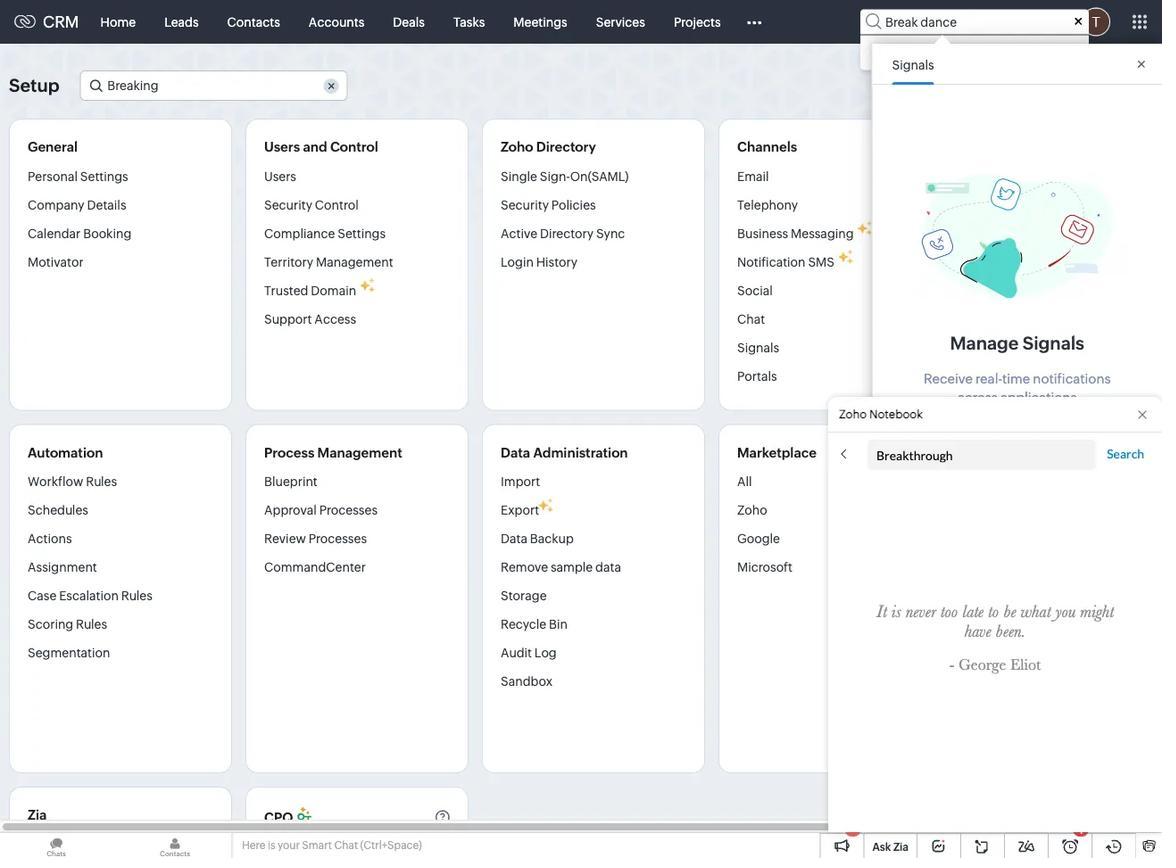 Task type: locate. For each thing, give the bounding box(es) containing it.
policies
[[551, 198, 596, 212]]

management up approval processes
[[317, 445, 402, 461]]

0 vertical spatial chat
[[737, 312, 765, 326]]

1 vertical spatial zia
[[893, 841, 909, 853]]

rules down case escalation rules link
[[76, 618, 107, 632]]

1 users from the top
[[264, 139, 300, 155]]

customize for customize setup
[[1027, 78, 1090, 92]]

2 vertical spatial rules
[[76, 618, 107, 632]]

1 vertical spatial customize
[[974, 312, 1036, 326]]

setup inside button
[[1092, 78, 1127, 92]]

0 horizontal spatial crm
[[43, 13, 79, 31]]

modules and fields
[[974, 169, 1085, 183]]

script
[[1011, 618, 1046, 632]]

home left page
[[1038, 312, 1074, 326]]

zoho left notebook
[[839, 408, 867, 421]]

1 vertical spatial crm
[[1006, 675, 1034, 689]]

contacts link
[[213, 0, 294, 43]]

remove
[[501, 560, 548, 575]]

zoho down widgets link on the bottom right of page
[[974, 675, 1004, 689]]

segmentation link
[[28, 639, 110, 668]]

leads link
[[150, 0, 213, 43]]

customize up manage signals
[[974, 312, 1036, 326]]

0 horizontal spatial home
[[100, 15, 136, 29]]

commandcenter
[[264, 560, 366, 575]]

1 horizontal spatial settings
[[338, 226, 386, 241]]

1 horizontal spatial security
[[501, 198, 549, 212]]

manage
[[950, 333, 1019, 353]]

management up domain
[[316, 255, 393, 269]]

review processes link
[[264, 525, 367, 553]]

signals for left signals link
[[737, 340, 779, 355]]

trusted
[[264, 283, 308, 298]]

modules and fields link
[[974, 168, 1085, 191]]

0 vertical spatial users
[[264, 139, 300, 155]]

zoho up the single
[[501, 139, 533, 155]]

tasks link
[[439, 0, 499, 43]]

chat right the smart
[[334, 840, 358, 852]]

search
[[953, 45, 990, 58]]

history
[[536, 255, 578, 269]]

signals down create menu image
[[892, 58, 934, 72]]

single sign-on(saml)
[[501, 169, 629, 183]]

signals link down create menu image
[[892, 56, 934, 74]]

zoho directory
[[501, 139, 596, 155]]

customize inside customize home page link
[[974, 312, 1036, 326]]

scoring
[[28, 618, 73, 632]]

notification
[[737, 255, 806, 269]]

0 vertical spatial signals link
[[892, 56, 934, 74]]

security down users link
[[264, 198, 312, 212]]

control up compliance settings
[[315, 198, 359, 212]]

0 vertical spatial customize
[[1027, 78, 1090, 92]]

your
[[278, 840, 300, 852]]

zia up chats image
[[28, 808, 47, 823]]

crm left the home link at the left top
[[43, 13, 79, 31]]

accounts link
[[294, 0, 379, 43]]

case escalation rules link
[[28, 582, 152, 610]]

on(saml)
[[570, 169, 629, 183]]

1 horizontal spatial signals
[[892, 58, 934, 72]]

2 data from the top
[[501, 532, 527, 546]]

services link
[[582, 0, 659, 43]]

crm down widgets link on the bottom right of page
[[1006, 675, 1034, 689]]

setup
[[9, 75, 59, 96], [1092, 78, 1127, 92]]

case escalation rules
[[28, 589, 152, 603]]

across inside receive real-time notifications across applications
[[958, 390, 998, 405]]

actions
[[28, 532, 72, 546]]

Search field
[[860, 9, 1089, 34]]

zia right 'ask'
[[893, 841, 909, 853]]

Search text field
[[81, 71, 347, 100]]

customize down search across zoho link
[[1027, 78, 1090, 92]]

across down marketplace element
[[993, 45, 1027, 58]]

rules right escalation
[[121, 589, 152, 603]]

0 horizontal spatial signals
[[737, 340, 779, 355]]

search across zoho
[[953, 45, 1058, 58]]

approval processes
[[264, 503, 378, 518]]

zoho crm variables
[[974, 675, 1089, 689]]

Other Modules field
[[735, 8, 773, 36]]

0 vertical spatial data
[[501, 445, 530, 461]]

segmentation
[[28, 646, 110, 660]]

signals link up "portals"
[[737, 333, 779, 362]]

telephony
[[737, 198, 798, 212]]

1 horizontal spatial chat
[[737, 312, 765, 326]]

signals up "portals"
[[737, 340, 779, 355]]

portals
[[737, 369, 777, 383]]

wizards
[[974, 198, 1019, 212]]

users for users and control
[[264, 139, 300, 155]]

across down real-
[[958, 390, 998, 405]]

and inside 'link'
[[1026, 169, 1048, 183]]

1 vertical spatial and
[[1026, 169, 1048, 183]]

users up security control
[[264, 169, 296, 183]]

notifications
[[1033, 371, 1111, 386]]

0 horizontal spatial security
[[264, 198, 312, 212]]

audit
[[501, 646, 532, 660]]

receive
[[924, 371, 973, 386]]

blueprint link
[[264, 474, 318, 496]]

1 vertical spatial rules
[[121, 589, 152, 603]]

0 vertical spatial across
[[993, 45, 1027, 58]]

notification sms link
[[737, 248, 834, 276]]

None field
[[80, 71, 347, 101]]

security up active
[[501, 198, 549, 212]]

1 vertical spatial management
[[317, 445, 402, 461]]

setup up general
[[9, 75, 59, 96]]

directory for zoho
[[536, 139, 596, 155]]

details
[[87, 198, 126, 212]]

trusted domain link
[[264, 276, 356, 305]]

process
[[264, 445, 314, 461]]

processes for approval processes
[[319, 503, 378, 518]]

1 security from the left
[[264, 198, 312, 212]]

actions link
[[28, 525, 72, 553]]

profile image
[[1082, 8, 1110, 36]]

(ctrl+space)
[[360, 840, 422, 852]]

1 vertical spatial across
[[958, 390, 998, 405]]

1 horizontal spatial setup
[[1092, 78, 1127, 92]]

smart
[[302, 840, 332, 852]]

1 vertical spatial directory
[[540, 226, 594, 241]]

control up security control link on the top of page
[[330, 139, 378, 155]]

0 horizontal spatial chat
[[334, 840, 358, 852]]

security for security control
[[264, 198, 312, 212]]

approval
[[264, 503, 317, 518]]

crm link
[[14, 13, 79, 31]]

1 vertical spatial signals link
[[737, 333, 779, 362]]

messaging
[[791, 226, 854, 241]]

personal settings
[[28, 169, 128, 183]]

2 users from the top
[[264, 169, 296, 183]]

data up the import at the bottom left
[[501, 445, 530, 461]]

0 vertical spatial control
[[330, 139, 378, 155]]

rules right workflow
[[86, 475, 117, 489]]

tasks
[[453, 15, 485, 29]]

directory up the single sign-on(saml)
[[536, 139, 596, 155]]

setup down profile element
[[1092, 78, 1127, 92]]

and left fields
[[1026, 169, 1048, 183]]

chat down social
[[737, 312, 765, 326]]

all
[[737, 475, 752, 489]]

processes down approval processes
[[309, 532, 367, 546]]

1 data from the top
[[501, 445, 530, 461]]

data down the export link
[[501, 532, 527, 546]]

users up users link
[[264, 139, 300, 155]]

zoho for zoho directory
[[501, 139, 533, 155]]

0 vertical spatial directory
[[536, 139, 596, 155]]

home link
[[86, 0, 150, 43]]

settings for compliance settings
[[338, 226, 386, 241]]

pipelines link
[[974, 219, 1026, 248]]

0 vertical spatial processes
[[319, 503, 378, 518]]

support access
[[264, 312, 356, 326]]

active directory sync
[[501, 226, 625, 241]]

directory down the 'policies'
[[540, 226, 594, 241]]

0 horizontal spatial setup
[[9, 75, 59, 96]]

signals down customize home page
[[1023, 333, 1084, 353]]

1 vertical spatial users
[[264, 169, 296, 183]]

0 horizontal spatial and
[[303, 139, 327, 155]]

1 horizontal spatial crm
[[1006, 675, 1034, 689]]

1 vertical spatial home
[[1038, 312, 1074, 326]]

import
[[501, 475, 540, 489]]

audit log
[[501, 646, 557, 660]]

approval processes link
[[264, 496, 378, 525]]

review
[[264, 532, 306, 546]]

1 vertical spatial data
[[501, 532, 527, 546]]

0 vertical spatial crm
[[43, 13, 79, 31]]

settings up territory management
[[338, 226, 386, 241]]

1 vertical spatial processes
[[309, 532, 367, 546]]

import link
[[501, 474, 540, 496]]

recycle
[[501, 618, 546, 632]]

sms
[[808, 255, 834, 269]]

0 vertical spatial settings
[[80, 169, 128, 183]]

and up security control link on the top of page
[[303, 139, 327, 155]]

ask
[[872, 841, 891, 853]]

trusted domain
[[264, 283, 356, 298]]

0 horizontal spatial zia
[[28, 808, 47, 823]]

zoho for zoho notebook
[[839, 408, 867, 421]]

here
[[242, 840, 265, 852]]

settings up the details
[[80, 169, 128, 183]]

0 vertical spatial rules
[[86, 475, 117, 489]]

signals for the right signals link
[[892, 58, 934, 72]]

meetings
[[513, 15, 567, 29]]

marketplace element
[[999, 0, 1035, 43]]

processes inside 'link'
[[319, 503, 378, 518]]

management for territory management
[[316, 255, 393, 269]]

administration
[[533, 445, 628, 461]]

processes up review processes link
[[319, 503, 378, 518]]

rules
[[86, 475, 117, 489], [121, 589, 152, 603], [76, 618, 107, 632]]

home left leads link
[[100, 15, 136, 29]]

0 vertical spatial management
[[316, 255, 393, 269]]

data
[[595, 560, 621, 575]]

1 vertical spatial chat
[[334, 840, 358, 852]]

calendar
[[28, 226, 81, 241]]

0 vertical spatial and
[[303, 139, 327, 155]]

0 horizontal spatial settings
[[80, 169, 128, 183]]

and for users
[[303, 139, 327, 155]]

zoho down all link
[[737, 503, 767, 518]]

1 horizontal spatial signals link
[[892, 56, 934, 74]]

customize inside button
[[1027, 78, 1090, 92]]

1 horizontal spatial and
[[1026, 169, 1048, 183]]

escalation
[[59, 589, 119, 603]]

1 vertical spatial settings
[[338, 226, 386, 241]]

2 security from the left
[[501, 198, 549, 212]]



Task type: describe. For each thing, give the bounding box(es) containing it.
management for process management
[[317, 445, 402, 461]]

modules
[[974, 169, 1023, 183]]

sign-
[[540, 169, 570, 183]]

bin
[[549, 618, 568, 632]]

process management
[[264, 445, 402, 461]]

processes for review processes
[[309, 532, 367, 546]]

accounts
[[309, 15, 364, 29]]

social
[[737, 283, 773, 298]]

sandbox
[[501, 675, 553, 689]]

assignment
[[28, 560, 97, 575]]

contacts image
[[119, 834, 231, 859]]

and for modules
[[1026, 169, 1048, 183]]

business messaging link
[[737, 219, 854, 248]]

blueprint
[[264, 475, 318, 489]]

general
[[28, 139, 78, 155]]

territory management
[[264, 255, 393, 269]]

create menu image
[[884, 0, 928, 43]]

all link
[[737, 474, 752, 496]]

personal settings link
[[28, 168, 128, 191]]

rules for scoring rules
[[76, 618, 107, 632]]

customize home page link
[[974, 305, 1106, 333]]

access
[[314, 312, 356, 326]]

zoho for zoho crm variables
[[974, 675, 1004, 689]]

widgets
[[974, 646, 1022, 660]]

notebook
[[869, 408, 923, 421]]

workflow
[[28, 475, 83, 489]]

zoho for zoho link
[[737, 503, 767, 518]]

real-
[[975, 371, 1002, 386]]

company
[[28, 198, 84, 212]]

circuits link
[[974, 582, 1018, 610]]

log
[[534, 646, 557, 660]]

chat link
[[737, 305, 765, 333]]

0 vertical spatial zia
[[28, 808, 47, 823]]

widgets link
[[974, 639, 1022, 668]]

is
[[268, 840, 275, 852]]

signals image
[[928, 0, 962, 44]]

data for data administration
[[501, 445, 530, 461]]

channels
[[737, 139, 797, 155]]

security control
[[264, 198, 359, 212]]

pipelines
[[974, 226, 1026, 241]]

data administration
[[501, 445, 628, 461]]

notification sms
[[737, 255, 834, 269]]

customize for customize home page
[[974, 312, 1036, 326]]

social link
[[737, 276, 773, 305]]

single
[[501, 169, 537, 183]]

templates
[[974, 255, 1034, 269]]

customize setup
[[1027, 78, 1127, 92]]

chats image
[[0, 834, 112, 859]]

active
[[501, 226, 537, 241]]

1 vertical spatial control
[[315, 198, 359, 212]]

scoring rules
[[28, 618, 107, 632]]

client
[[974, 618, 1008, 632]]

users for users
[[264, 169, 296, 183]]

microsoft link
[[737, 553, 793, 582]]

sample
[[551, 560, 593, 575]]

directory for active
[[540, 226, 594, 241]]

compliance settings link
[[264, 219, 386, 248]]

remove sample data link
[[501, 553, 621, 582]]

here is your smart chat (ctrl+space)
[[242, 840, 422, 852]]

company details
[[28, 198, 126, 212]]

remove sample data
[[501, 560, 621, 575]]

canvas link
[[974, 276, 1016, 305]]

applications
[[1000, 390, 1077, 405]]

territory
[[264, 255, 313, 269]]

schedules link
[[28, 496, 88, 525]]

1 horizontal spatial home
[[1038, 312, 1074, 326]]

data backup
[[501, 532, 574, 546]]

0 vertical spatial home
[[100, 15, 136, 29]]

data for data backup
[[501, 532, 527, 546]]

data backup link
[[501, 525, 574, 553]]

storage
[[501, 589, 547, 603]]

2 horizontal spatial signals
[[1023, 333, 1084, 353]]

compliance
[[264, 226, 335, 241]]

zoho crm variables link
[[974, 668, 1089, 696]]

receive real-time notifications across applications
[[924, 371, 1111, 405]]

contacts
[[227, 15, 280, 29]]

microsoft
[[737, 560, 793, 575]]

zoho link
[[737, 496, 767, 525]]

rules for workflow rules
[[86, 475, 117, 489]]

personal
[[28, 169, 78, 183]]

export
[[501, 503, 539, 518]]

company details link
[[28, 191, 126, 219]]

booking
[[83, 226, 131, 241]]

storage link
[[501, 582, 547, 610]]

export link
[[501, 496, 539, 525]]

zoho down the setup element
[[1030, 45, 1058, 58]]

client script
[[974, 618, 1046, 632]]

page
[[1076, 312, 1106, 326]]

email
[[737, 169, 769, 183]]

sandbox link
[[501, 668, 553, 696]]

security control link
[[264, 191, 359, 219]]

security for security policies
[[501, 198, 549, 212]]

leads
[[164, 15, 199, 29]]

profile element
[[1071, 0, 1121, 43]]

1 horizontal spatial zia
[[893, 841, 909, 853]]

client script link
[[974, 610, 1046, 639]]

projects
[[674, 15, 721, 29]]

motivator link
[[28, 248, 84, 276]]

territory management link
[[264, 248, 393, 276]]

google
[[737, 532, 780, 546]]

motivator
[[28, 255, 84, 269]]

setup element
[[1035, 0, 1071, 44]]

settings for personal settings
[[80, 169, 128, 183]]

customize setup button
[[1008, 71, 1146, 99]]

recycle bin link
[[501, 610, 568, 639]]

0 horizontal spatial signals link
[[737, 333, 779, 362]]

security policies
[[501, 198, 596, 212]]

automation
[[28, 445, 103, 461]]



Task type: vqa. For each thing, say whether or not it's contained in the screenshot.
By at the top of the page
no



